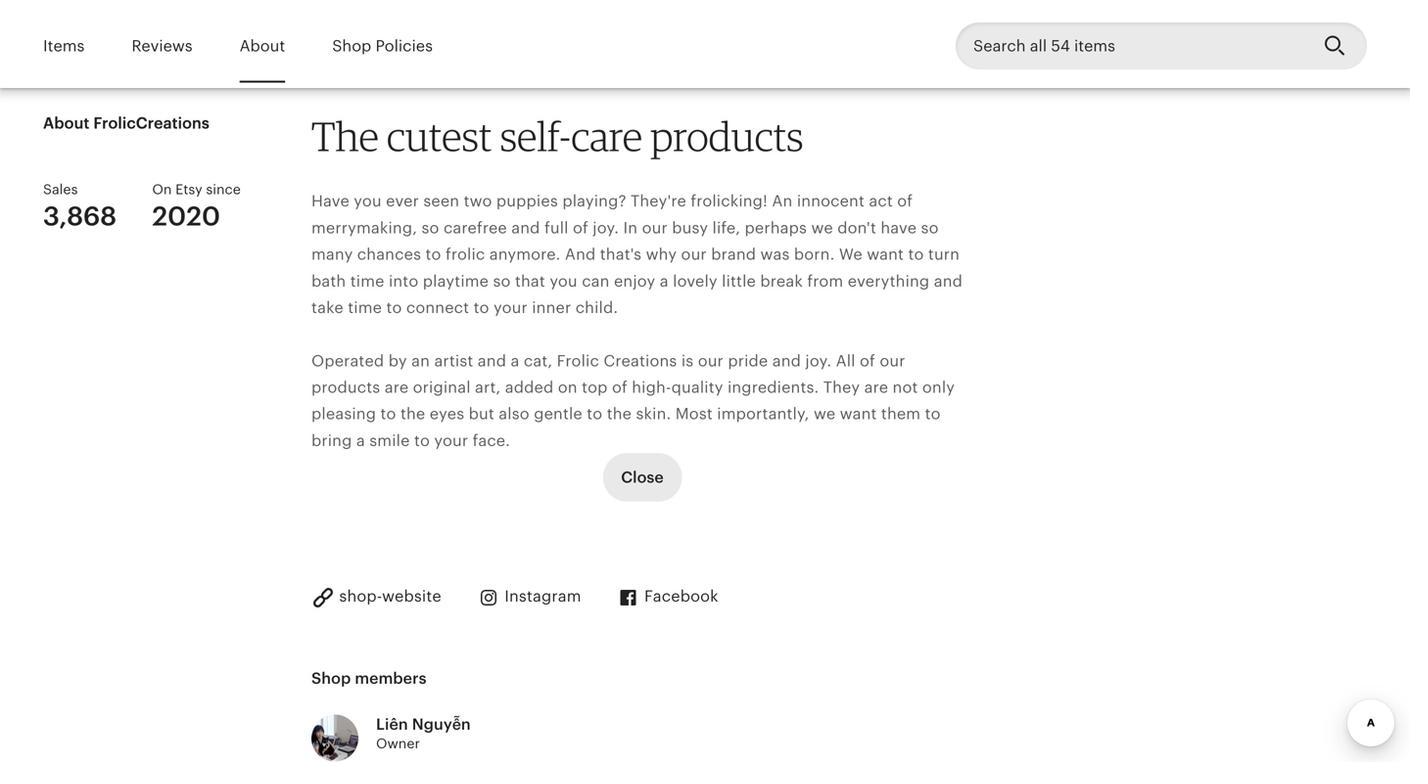 Task type: describe. For each thing, give the bounding box(es) containing it.
playing?
[[562, 193, 626, 210]]

take
[[311, 299, 344, 317]]

self-
[[500, 112, 571, 161]]

we
[[839, 246, 863, 263]]

added
[[505, 379, 554, 397]]

inner
[[532, 299, 571, 317]]

want inside operated by an artist and a cat, frolic creations is our pride and joy. all of our products are original art, added on top of high-quality ingredients. they are not only pleasing to the eyes but also gentle to the skin. most importantly, we want them to bring a smile to your face.
[[840, 406, 877, 423]]

a inside have you ever seen two puppies playing? they're frolicking! an innocent act of merrymaking, so carefree and full of joy. in our busy life, perhaps we don't have so many chances to frolic anymore. and that's why our brand was born. we want to turn bath time into playtime so that you can enjoy a lovely little break from everything and take time to connect to your inner child.
[[660, 272, 669, 290]]

to down top
[[587, 406, 603, 423]]

Search all 54 items text field
[[956, 23, 1308, 70]]

bring
[[311, 432, 352, 450]]

the cutest self-care products
[[311, 112, 804, 161]]

policies
[[376, 37, 433, 55]]

in
[[623, 219, 638, 237]]

2020
[[152, 201, 220, 232]]

they're
[[631, 193, 686, 210]]

life,
[[712, 219, 740, 237]]

to left turn
[[908, 246, 924, 263]]

they
[[823, 379, 860, 397]]

ever
[[386, 193, 419, 210]]

is
[[681, 352, 694, 370]]

our right is
[[698, 352, 724, 370]]

to right smile
[[414, 432, 430, 450]]

liên nguyễn owner
[[376, 716, 471, 752]]

lovely
[[673, 272, 718, 290]]

about for about froliccreations
[[43, 115, 90, 132]]

innocent
[[797, 193, 865, 210]]

1 vertical spatial time
[[348, 299, 382, 317]]

close button
[[603, 454, 681, 501]]

to down the only
[[925, 406, 941, 423]]

members
[[355, 670, 427, 688]]

items
[[43, 37, 85, 55]]

0 vertical spatial products
[[650, 112, 804, 161]]

chances
[[357, 246, 421, 263]]

of right all
[[860, 352, 875, 370]]

liên
[[376, 716, 408, 734]]

smile
[[369, 432, 410, 450]]

shop-website link
[[311, 586, 441, 610]]

instagram link
[[477, 586, 581, 610]]

nguyễn
[[412, 716, 471, 734]]

act
[[869, 193, 893, 210]]

to down playtime
[[474, 299, 489, 317]]

was
[[760, 246, 790, 263]]

busy
[[672, 219, 708, 237]]

cat,
[[524, 352, 553, 370]]

child.
[[575, 299, 618, 317]]

that's
[[600, 246, 642, 263]]

facebook
[[644, 588, 718, 606]]

full
[[544, 219, 569, 237]]

pride
[[728, 352, 768, 370]]

ingredients.
[[728, 379, 819, 397]]

most
[[675, 406, 713, 423]]

our up lovely
[[681, 246, 707, 263]]

don't
[[837, 219, 876, 237]]

about for about
[[239, 37, 285, 55]]

and up anymore.
[[511, 219, 540, 237]]

operated by an artist and a cat, frolic creations is our pride and joy. all of our products are original art, added on top of high-quality ingredients. they are not only pleasing to the eyes but also gentle to the skin. most importantly, we want them to bring a smile to your face.
[[311, 352, 955, 450]]

and down turn
[[934, 272, 963, 290]]

top
[[582, 379, 608, 397]]

brand
[[711, 246, 756, 263]]

have you ever seen two puppies playing? they're frolicking! an innocent act of merrymaking, so carefree and full of joy. in our busy life, perhaps we don't have so many chances to frolic anymore. and that's why our brand was born. we want to turn bath time into playtime so that you can enjoy a lovely little break from everything and take time to connect to your inner child.
[[311, 193, 963, 317]]

of right top
[[612, 379, 628, 397]]

have
[[311, 193, 349, 210]]

two
[[464, 193, 492, 210]]

an
[[411, 352, 430, 370]]

puppies
[[496, 193, 558, 210]]

high-
[[632, 379, 671, 397]]

by
[[388, 352, 407, 370]]

to up smile
[[380, 406, 396, 423]]

pleasing
[[311, 406, 376, 423]]

an
[[772, 193, 793, 210]]

1 are from the left
[[385, 379, 409, 397]]

about link
[[239, 24, 285, 69]]

about froliccreations
[[43, 115, 210, 132]]

products inside operated by an artist and a cat, frolic creations is our pride and joy. all of our products are original art, added on top of high-quality ingredients. they are not only pleasing to the eyes but also gentle to the skin. most importantly, we want them to bring a smile to your face.
[[311, 379, 380, 397]]

quality
[[671, 379, 723, 397]]

anymore.
[[489, 246, 561, 263]]

want inside have you ever seen two puppies playing? they're frolicking! an innocent act of merrymaking, so carefree and full of joy. in our busy life, perhaps we don't have so many chances to frolic anymore. and that's why our brand was born. we want to turn bath time into playtime so that you can enjoy a lovely little break from everything and take time to connect to your inner child.
[[867, 246, 904, 263]]

frolicking!
[[691, 193, 768, 210]]

and
[[565, 246, 596, 263]]

face.
[[473, 432, 510, 450]]

1 vertical spatial you
[[550, 272, 578, 290]]

into
[[389, 272, 418, 290]]

on
[[152, 182, 172, 197]]

0 vertical spatial time
[[350, 272, 384, 290]]

can
[[582, 272, 610, 290]]

eyes
[[430, 406, 464, 423]]

2 the from the left
[[607, 406, 632, 423]]

and up art,
[[478, 352, 506, 370]]

creations
[[603, 352, 677, 370]]

shop-
[[339, 588, 382, 606]]



Task type: locate. For each thing, give the bounding box(es) containing it.
the left eyes
[[400, 406, 425, 423]]

1 vertical spatial shop
[[311, 670, 351, 688]]

time down chances
[[350, 272, 384, 290]]

from
[[807, 272, 843, 290]]

joy. left "in"
[[593, 219, 619, 237]]

want down they
[[840, 406, 877, 423]]

your down eyes
[[434, 432, 468, 450]]

so left that
[[493, 272, 511, 290]]

are
[[385, 379, 409, 397], [864, 379, 888, 397]]

owner
[[376, 736, 420, 752]]

on etsy since 2020
[[152, 182, 241, 232]]

so up turn
[[921, 219, 939, 237]]

1 horizontal spatial about
[[239, 37, 285, 55]]

joy. left all
[[805, 352, 832, 370]]

want
[[867, 246, 904, 263], [840, 406, 877, 423]]

seen
[[423, 193, 459, 210]]

bath
[[311, 272, 346, 290]]

facebook link
[[617, 586, 718, 610]]

them
[[881, 406, 921, 423]]

1 horizontal spatial so
[[493, 272, 511, 290]]

and up "ingredients."
[[772, 352, 801, 370]]

shop left policies in the top left of the page
[[332, 37, 371, 55]]

shop for shop members
[[311, 670, 351, 688]]

0 horizontal spatial are
[[385, 379, 409, 397]]

1 horizontal spatial your
[[494, 299, 528, 317]]

0 horizontal spatial joy.
[[593, 219, 619, 237]]

our up not
[[880, 352, 905, 370]]

so down seen
[[422, 219, 439, 237]]

0 horizontal spatial your
[[434, 432, 468, 450]]

shop members
[[311, 670, 427, 688]]

1 vertical spatial joy.
[[805, 352, 832, 370]]

1 horizontal spatial products
[[650, 112, 804, 161]]

the left skin.
[[607, 406, 632, 423]]

shop for shop policies
[[332, 37, 371, 55]]

frolic
[[446, 246, 485, 263]]

are down by
[[385, 379, 409, 397]]

connect
[[406, 299, 469, 317]]

your down that
[[494, 299, 528, 317]]

carefree
[[444, 219, 507, 237]]

that
[[515, 272, 545, 290]]

want up everything
[[867, 246, 904, 263]]

turn
[[928, 246, 960, 263]]

close
[[621, 469, 664, 487]]

are left not
[[864, 379, 888, 397]]

break
[[760, 272, 803, 290]]

0 horizontal spatial about
[[43, 115, 90, 132]]

your inside have you ever seen two puppies playing? they're frolicking! an innocent act of merrymaking, so carefree and full of joy. in our busy life, perhaps we don't have so many chances to frolic anymore. and that's why our brand was born. we want to turn bath time into playtime so that you can enjoy a lovely little break from everything and take time to connect to your inner child.
[[494, 299, 528, 317]]

of right act
[[897, 193, 913, 210]]

enjoy
[[614, 272, 655, 290]]

importantly,
[[717, 406, 809, 423]]

little
[[722, 272, 756, 290]]

1 vertical spatial products
[[311, 379, 380, 397]]

and
[[511, 219, 540, 237], [934, 272, 963, 290], [478, 352, 506, 370], [772, 352, 801, 370]]

0 vertical spatial we
[[811, 219, 833, 237]]

joy.
[[593, 219, 619, 237], [805, 352, 832, 370]]

a left smile
[[356, 432, 365, 450]]

perhaps
[[745, 219, 807, 237]]

2 horizontal spatial so
[[921, 219, 939, 237]]

joy. inside have you ever seen two puppies playing? they're frolicking! an innocent act of merrymaking, so carefree and full of joy. in our busy life, perhaps we don't have so many chances to frolic anymore. and that's why our brand was born. we want to turn bath time into playtime so that you can enjoy a lovely little break from everything and take time to connect to your inner child.
[[593, 219, 619, 237]]

frolic
[[557, 352, 599, 370]]

artist
[[434, 352, 473, 370]]

the
[[311, 112, 379, 161]]

2 horizontal spatial a
[[660, 272, 669, 290]]

merrymaking,
[[311, 219, 417, 237]]

0 horizontal spatial you
[[354, 193, 382, 210]]

our
[[642, 219, 668, 237], [681, 246, 707, 263], [698, 352, 724, 370], [880, 352, 905, 370]]

2 vertical spatial a
[[356, 432, 365, 450]]

skin.
[[636, 406, 671, 423]]

on
[[558, 379, 577, 397]]

reviews
[[132, 37, 192, 55]]

1 vertical spatial about
[[43, 115, 90, 132]]

gentle
[[534, 406, 582, 423]]

reviews link
[[132, 24, 192, 69]]

all
[[836, 352, 855, 370]]

operated
[[311, 352, 384, 370]]

cutest
[[387, 112, 492, 161]]

everything
[[848, 272, 930, 290]]

time right take
[[348, 299, 382, 317]]

a left cat,
[[511, 352, 519, 370]]

1 the from the left
[[400, 406, 425, 423]]

instagram
[[504, 588, 581, 606]]

1 horizontal spatial joy.
[[805, 352, 832, 370]]

many
[[311, 246, 353, 263]]

also
[[499, 406, 530, 423]]

we down they
[[814, 406, 836, 423]]

1 horizontal spatial the
[[607, 406, 632, 423]]

0 horizontal spatial a
[[356, 432, 365, 450]]

we inside have you ever seen two puppies playing? they're frolicking! an innocent act of merrymaking, so carefree and full of joy. in our busy life, perhaps we don't have so many chances to frolic anymore. and that's why our brand was born. we want to turn bath time into playtime so that you can enjoy a lovely little break from everything and take time to connect to your inner child.
[[811, 219, 833, 237]]

original
[[413, 379, 471, 397]]

shop left members
[[311, 670, 351, 688]]

1 horizontal spatial you
[[550, 272, 578, 290]]

about
[[239, 37, 285, 55], [43, 115, 90, 132]]

0 horizontal spatial products
[[311, 379, 380, 397]]

the
[[400, 406, 425, 423], [607, 406, 632, 423]]

you up merrymaking,
[[354, 193, 382, 210]]

shop policies
[[332, 37, 433, 55]]

why
[[646, 246, 677, 263]]

so
[[422, 219, 439, 237], [921, 219, 939, 237], [493, 272, 511, 290]]

0 vertical spatial shop
[[332, 37, 371, 55]]

products down operated
[[311, 379, 380, 397]]

0 vertical spatial want
[[867, 246, 904, 263]]

froliccreations
[[93, 115, 210, 132]]

sales
[[43, 182, 78, 197]]

have
[[881, 219, 917, 237]]

we
[[811, 219, 833, 237], [814, 406, 836, 423]]

1 vertical spatial your
[[434, 432, 468, 450]]

0 vertical spatial joy.
[[593, 219, 619, 237]]

0 vertical spatial you
[[354, 193, 382, 210]]

0 vertical spatial a
[[660, 272, 669, 290]]

you
[[354, 193, 382, 210], [550, 272, 578, 290]]

1 horizontal spatial are
[[864, 379, 888, 397]]

we up born.
[[811, 219, 833, 237]]

born.
[[794, 246, 835, 263]]

etsy
[[175, 182, 202, 197]]

to down into
[[386, 299, 402, 317]]

to left "frolic"
[[425, 246, 441, 263]]

you up inner
[[550, 272, 578, 290]]

joy. inside operated by an artist and a cat, frolic creations is our pride and joy. all of our products are original art, added on top of high-quality ingredients. they are not only pleasing to the eyes but also gentle to the skin. most importantly, we want them to bring a smile to your face.
[[805, 352, 832, 370]]

0 horizontal spatial the
[[400, 406, 425, 423]]

art,
[[475, 379, 501, 397]]

of
[[897, 193, 913, 210], [573, 219, 588, 237], [860, 352, 875, 370], [612, 379, 628, 397]]

1 horizontal spatial a
[[511, 352, 519, 370]]

since
[[206, 182, 241, 197]]

not
[[893, 379, 918, 397]]

shop policies link
[[332, 24, 433, 69]]

website
[[382, 588, 441, 606]]

a down why
[[660, 272, 669, 290]]

our right "in"
[[642, 219, 668, 237]]

your inside operated by an artist and a cat, frolic creations is our pride and joy. all of our products are original art, added on top of high-quality ingredients. they are not only pleasing to the eyes but also gentle to the skin. most importantly, we want them to bring a smile to your face.
[[434, 432, 468, 450]]

0 horizontal spatial so
[[422, 219, 439, 237]]

1 vertical spatial a
[[511, 352, 519, 370]]

time
[[350, 272, 384, 290], [348, 299, 382, 317]]

0 vertical spatial about
[[239, 37, 285, 55]]

1 vertical spatial we
[[814, 406, 836, 423]]

only
[[922, 379, 955, 397]]

of right full
[[573, 219, 588, 237]]

shop-website
[[339, 588, 441, 606]]

0 vertical spatial your
[[494, 299, 528, 317]]

shop
[[332, 37, 371, 55], [311, 670, 351, 688]]

products up frolicking!
[[650, 112, 804, 161]]

sales 3,868
[[43, 182, 117, 232]]

we inside operated by an artist and a cat, frolic creations is our pride and joy. all of our products are original art, added on top of high-quality ingredients. they are not only pleasing to the eyes but also gentle to the skin. most importantly, we want them to bring a smile to your face.
[[814, 406, 836, 423]]

but
[[469, 406, 494, 423]]

3,868
[[43, 201, 117, 232]]

1 vertical spatial want
[[840, 406, 877, 423]]

2 are from the left
[[864, 379, 888, 397]]

to
[[425, 246, 441, 263], [908, 246, 924, 263], [386, 299, 402, 317], [474, 299, 489, 317], [380, 406, 396, 423], [587, 406, 603, 423], [925, 406, 941, 423], [414, 432, 430, 450]]



Task type: vqa. For each thing, say whether or not it's contained in the screenshot.
rightmost Clothing
no



